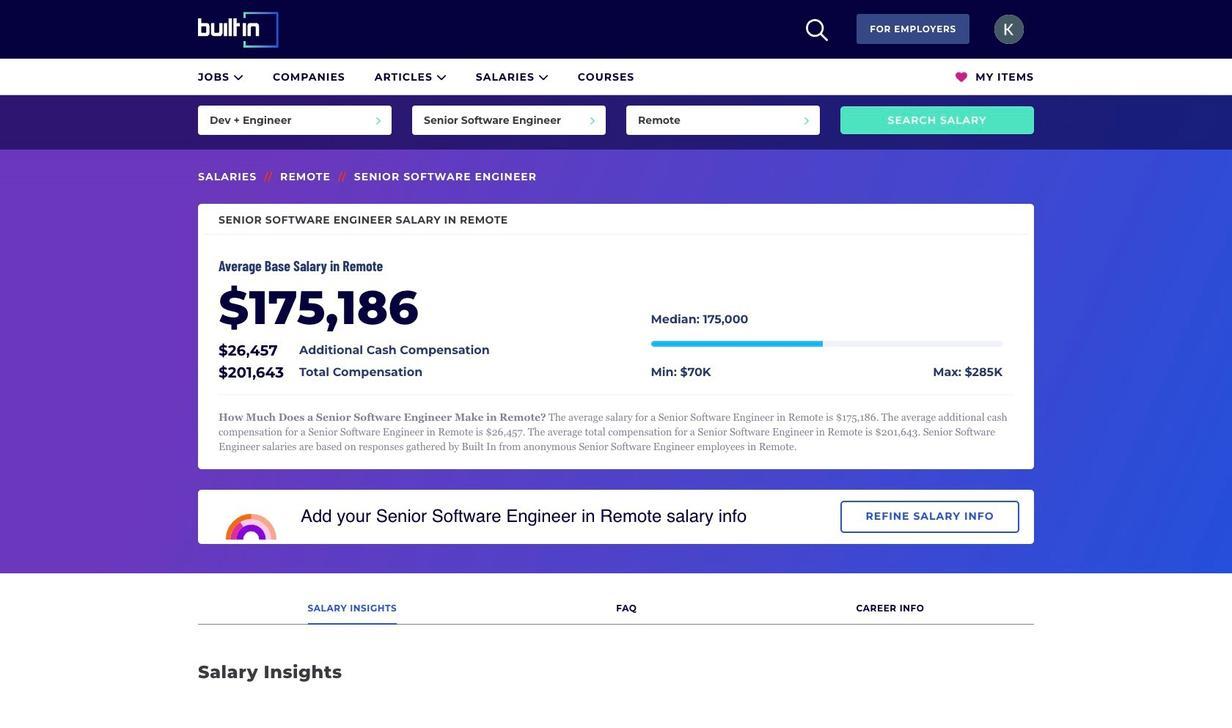 Task type: locate. For each thing, give the bounding box(es) containing it.
icon image
[[806, 19, 828, 41], [956, 71, 968, 83], [233, 72, 243, 82], [436, 72, 447, 82], [538, 72, 548, 82]]

built in national image
[[198, 11, 299, 47]]



Task type: vqa. For each thing, say whether or not it's contained in the screenshot.
2nd menu item from the right
no



